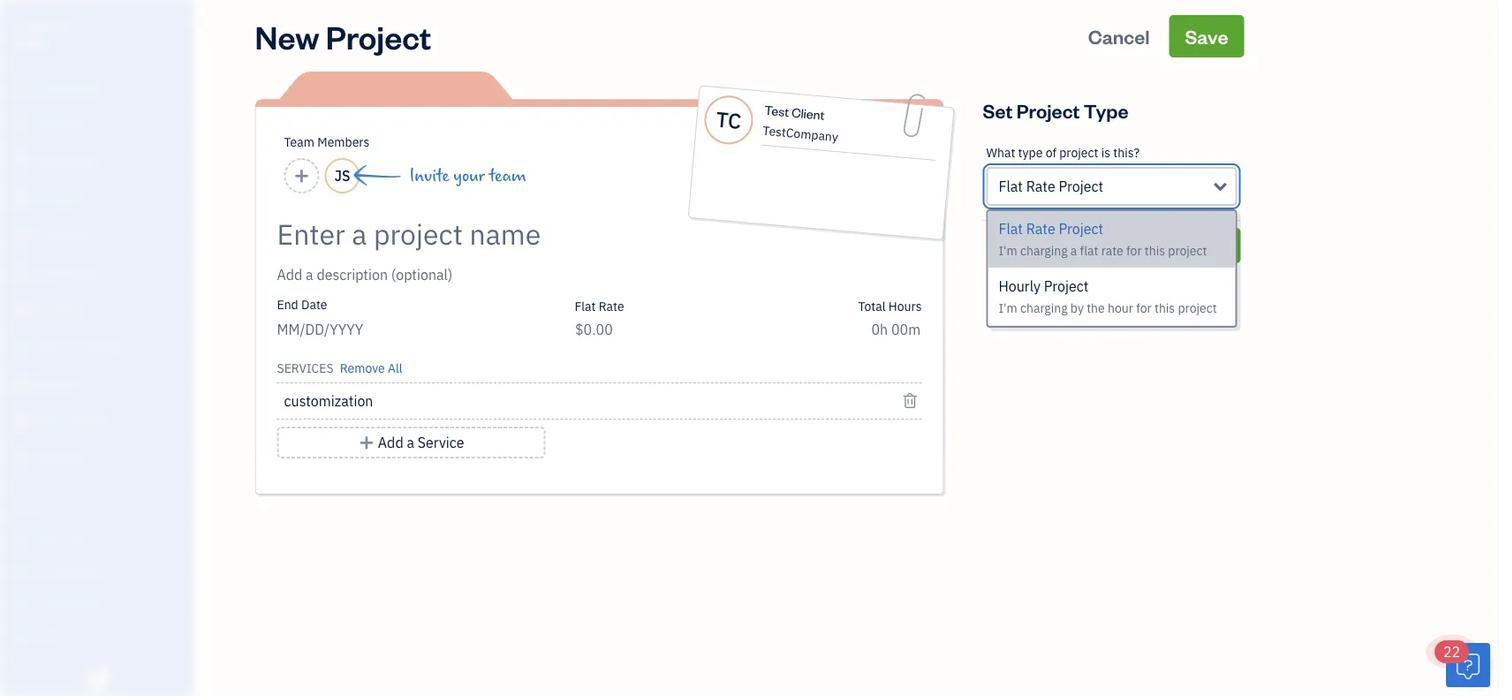 Task type: describe. For each thing, give the bounding box(es) containing it.
flat rate project
[[999, 177, 1104, 196]]

hours
[[889, 298, 922, 314]]

project for new
[[326, 15, 431, 57]]

the
[[1087, 300, 1105, 316]]

of
[[1046, 144, 1057, 161]]

hourly project i'm charging by the hour for this project
[[999, 277, 1217, 316]]

service
[[418, 433, 464, 452]]

hourly project option
[[988, 269, 1235, 326]]

company
[[14, 16, 69, 33]]

save
[[1185, 23, 1228, 49]]

set
[[983, 98, 1013, 123]]

new project
[[255, 15, 431, 57]]

team inside main 'element'
[[13, 530, 41, 545]]

add
[[378, 433, 403, 452]]

hour
[[1108, 300, 1133, 316]]

a inside button
[[407, 433, 414, 452]]

connections
[[41, 596, 104, 610]]

timer image
[[11, 338, 33, 356]]

list box containing flat rate project
[[988, 211, 1235, 326]]

rate for flat rate project
[[1026, 177, 1055, 196]]

for inside "flat rate project i'm charging a flat rate for this project"
[[1126, 242, 1142, 259]]

Hourly Budget text field
[[872, 320, 922, 339]]

payment image
[[11, 227, 33, 245]]

test client testcompany
[[762, 101, 839, 145]]

apps link
[[4, 490, 189, 521]]

estimate image
[[11, 153, 33, 170]]

services inside "link"
[[64, 563, 107, 578]]

1 vertical spatial cancel
[[1045, 235, 1097, 256]]

items and services
[[13, 563, 107, 578]]

owner
[[14, 35, 49, 49]]

total hours
[[858, 298, 922, 314]]

this?
[[1113, 144, 1140, 161]]

0 vertical spatial cancel button
[[1072, 15, 1166, 57]]

what type of project is this? element
[[983, 132, 1241, 221]]

hourly
[[999, 277, 1041, 296]]

rate for flat rate project i'm charging a flat rate for this project
[[1026, 220, 1055, 238]]

1 horizontal spatial services
[[277, 360, 334, 376]]

and
[[43, 563, 61, 578]]

what
[[986, 144, 1015, 161]]

type
[[1084, 98, 1129, 123]]

items and services link
[[4, 556, 189, 587]]

i'm inside hourly project i'm charging by the hour for this project
[[999, 300, 1017, 316]]

invite
[[409, 166, 449, 186]]

project inside "flat rate project i'm charging a flat rate for this project"
[[1059, 220, 1104, 238]]

a inside "flat rate project i'm charging a flat rate for this project"
[[1071, 242, 1077, 259]]

add team member image
[[294, 165, 310, 186]]

date
[[301, 296, 327, 313]]

remove project service image
[[902, 390, 918, 412]]

flat rate project option
[[988, 211, 1235, 269]]

tc
[[715, 105, 743, 135]]

new
[[255, 15, 319, 57]]

charging inside "flat rate project i'm charging a flat rate for this project"
[[1020, 242, 1068, 259]]

flat for flat rate
[[575, 298, 596, 314]]

rate for flat rate
[[599, 298, 624, 314]]

project for set
[[1017, 98, 1080, 123]]

settings link
[[4, 621, 189, 652]]

project inside hourly project i'm charging by the hour for this project
[[1178, 300, 1217, 316]]

testcompany
[[762, 122, 839, 145]]

0 vertical spatial team members
[[284, 134, 370, 150]]



Task type: vqa. For each thing, say whether or not it's contained in the screenshot.
this?
yes



Task type: locate. For each thing, give the bounding box(es) containing it.
1 vertical spatial team members
[[13, 530, 90, 545]]

team members
[[284, 134, 370, 150], [13, 530, 90, 545]]

members inside main 'element'
[[43, 530, 90, 545]]

plus image
[[358, 432, 375, 453]]

1 vertical spatial a
[[407, 433, 414, 452]]

this right hour
[[1155, 300, 1175, 316]]

total
[[858, 298, 886, 314]]

project
[[326, 15, 431, 57], [1017, 98, 1080, 123], [1059, 177, 1104, 196], [1059, 220, 1104, 238], [1044, 277, 1089, 296]]

rate inside field
[[1026, 177, 1055, 196]]

team
[[489, 166, 526, 186]]

1 vertical spatial charging
[[1020, 300, 1068, 316]]

team
[[284, 134, 314, 150], [13, 530, 41, 545]]

for
[[1126, 242, 1142, 259], [1136, 300, 1152, 316]]

dashboard image
[[11, 79, 33, 96]]

1 vertical spatial team
[[13, 530, 41, 545]]

apps
[[13, 498, 40, 512]]

1 vertical spatial flat
[[999, 220, 1023, 238]]

cancel button up the "type"
[[1072, 15, 1166, 57]]

end
[[277, 296, 298, 313]]

a right add
[[407, 433, 414, 452]]

Project Description text field
[[277, 264, 763, 285]]

members up 'js'
[[317, 134, 370, 150]]

flat up amount (usd) text box
[[575, 298, 596, 314]]

this inside hourly project i'm charging by the hour for this project
[[1155, 300, 1175, 316]]

2 vertical spatial flat
[[575, 298, 596, 314]]

1 vertical spatial this
[[1155, 300, 1175, 316]]

rate down flat rate project
[[1026, 220, 1055, 238]]

0 vertical spatial this
[[1145, 242, 1165, 259]]

members up the items and services
[[43, 530, 90, 545]]

services up "customization" on the bottom left
[[277, 360, 334, 376]]

flat inside "flat rate project i'm charging a flat rate for this project"
[[999, 220, 1023, 238]]

0 vertical spatial charging
[[1020, 242, 1068, 259]]

company owner
[[14, 16, 69, 49]]

invoice image
[[11, 190, 33, 208]]

1 vertical spatial i'm
[[999, 300, 1017, 316]]

1 vertical spatial services
[[64, 563, 107, 578]]

remove all button
[[336, 354, 402, 379]]

flat up hourly
[[999, 220, 1023, 238]]

1 vertical spatial cancel button
[[983, 228, 1160, 263]]

project image
[[11, 301, 33, 319]]

team members link
[[4, 523, 189, 554]]

i'm down hourly
[[999, 300, 1017, 316]]

2 charging from the top
[[1020, 300, 1068, 316]]

your
[[453, 166, 485, 186]]

1 horizontal spatial members
[[317, 134, 370, 150]]

resource center badge image
[[1446, 643, 1490, 687]]

services remove all
[[277, 360, 402, 376]]

project inside hourly project i'm charging by the hour for this project
[[1044, 277, 1089, 296]]

charging down hourly
[[1020, 300, 1068, 316]]

main element
[[0, 0, 239, 696]]

cancel
[[1088, 23, 1150, 49], [1045, 235, 1097, 256]]

2 vertical spatial project
[[1178, 300, 1217, 316]]

charging inside hourly project i'm charging by the hour for this project
[[1020, 300, 1068, 316]]

project inside field
[[1059, 177, 1104, 196]]

js
[[334, 167, 350, 185]]

chart image
[[11, 413, 33, 430]]

done button
[[1170, 228, 1241, 263]]

save button
[[1169, 15, 1244, 57]]

bank connections
[[13, 596, 104, 610]]

charging
[[1020, 242, 1068, 259], [1020, 300, 1068, 316]]

cancel button down flat rate project
[[983, 228, 1160, 263]]

settings
[[13, 629, 54, 643]]

flat
[[999, 177, 1023, 196], [999, 220, 1023, 238], [575, 298, 596, 314]]

2 i'm from the top
[[999, 300, 1017, 316]]

add a service button
[[277, 427, 546, 458]]

Amount (USD) text field
[[575, 320, 613, 339]]

this
[[1145, 242, 1165, 259], [1155, 300, 1175, 316]]

0 horizontal spatial team
[[13, 530, 41, 545]]

cancel up the "type"
[[1088, 23, 1150, 49]]

project for hourly
[[1044, 277, 1089, 296]]

1 horizontal spatial team
[[284, 134, 314, 150]]

test
[[764, 101, 790, 120]]

0 horizontal spatial a
[[407, 433, 414, 452]]

22 button
[[1435, 640, 1490, 687]]

for right rate
[[1126, 242, 1142, 259]]

all
[[388, 360, 402, 376]]

i'm up hourly
[[999, 242, 1017, 259]]

rate inside "flat rate project i'm charging a flat rate for this project"
[[1026, 220, 1055, 238]]

0 vertical spatial cancel
[[1088, 23, 1150, 49]]

charging up hourly
[[1020, 242, 1068, 259]]

type
[[1018, 144, 1043, 161]]

a
[[1071, 242, 1077, 259], [407, 433, 414, 452]]

1 vertical spatial members
[[43, 530, 90, 545]]

End date in  format text field
[[277, 320, 492, 339]]

client image
[[11, 116, 33, 133]]

0 horizontal spatial services
[[64, 563, 107, 578]]

services
[[277, 360, 334, 376], [64, 563, 107, 578]]

0 horizontal spatial members
[[43, 530, 90, 545]]

0 vertical spatial flat
[[999, 177, 1023, 196]]

for right hour
[[1136, 300, 1152, 316]]

rate
[[1026, 177, 1055, 196], [1026, 220, 1055, 238], [599, 298, 624, 314]]

customization
[[284, 392, 373, 410]]

0 vertical spatial a
[[1071, 242, 1077, 259]]

1 horizontal spatial team members
[[284, 134, 370, 150]]

team members up and
[[13, 530, 90, 545]]

1 i'm from the top
[[999, 242, 1017, 259]]

1 charging from the top
[[1020, 242, 1068, 259]]

this inside "flat rate project i'm charging a flat rate for this project"
[[1145, 242, 1165, 259]]

flat down what
[[999, 177, 1023, 196]]

flat rate project i'm charging a flat rate for this project
[[999, 220, 1207, 259]]

team members inside main 'element'
[[13, 530, 90, 545]]

0 vertical spatial rate
[[1026, 177, 1055, 196]]

project inside what type of project is this? element
[[1059, 144, 1098, 161]]

0 vertical spatial for
[[1126, 242, 1142, 259]]

remove
[[340, 360, 385, 376]]

cancel button
[[1072, 15, 1166, 57], [983, 228, 1160, 263]]

money image
[[11, 375, 33, 393]]

bank connections link
[[4, 588, 189, 619]]

by
[[1071, 300, 1084, 316]]

rate
[[1101, 242, 1124, 259]]

1 vertical spatial rate
[[1026, 220, 1055, 238]]

expense image
[[11, 264, 33, 282]]

is
[[1101, 144, 1110, 161]]

bank
[[13, 596, 39, 610]]

1 horizontal spatial a
[[1071, 242, 1077, 259]]

flat for flat rate project i'm charging a flat rate for this project
[[999, 220, 1023, 238]]

22
[[1444, 643, 1460, 661]]

rate down of
[[1026, 177, 1055, 196]]

set project type
[[983, 98, 1129, 123]]

for inside hourly project i'm charging by the hour for this project
[[1136, 300, 1152, 316]]

i'm inside "flat rate project i'm charging a flat rate for this project"
[[999, 242, 1017, 259]]

a left flat
[[1071, 242, 1077, 259]]

services right and
[[64, 563, 107, 578]]

what type of project is this?
[[986, 144, 1140, 161]]

team up items
[[13, 530, 41, 545]]

items
[[13, 563, 41, 578]]

freshbooks image
[[83, 668, 111, 689]]

invite your team
[[409, 166, 526, 186]]

2 vertical spatial rate
[[599, 298, 624, 314]]

project down done "button" at the top right
[[1178, 300, 1217, 316]]

project inside "flat rate project i'm charging a flat rate for this project"
[[1168, 242, 1207, 259]]

flat rate
[[575, 298, 624, 314]]

0 horizontal spatial team members
[[13, 530, 90, 545]]

end date
[[277, 296, 327, 313]]

0 vertical spatial services
[[277, 360, 334, 376]]

0 vertical spatial i'm
[[999, 242, 1017, 259]]

0 vertical spatial members
[[317, 134, 370, 150]]

list box
[[988, 211, 1235, 326]]

team up add team member icon
[[284, 134, 314, 150]]

cancel left rate
[[1045, 235, 1097, 256]]

flat
[[1080, 242, 1098, 259]]

Project Name text field
[[277, 216, 763, 252]]

project
[[1059, 144, 1098, 161], [1168, 242, 1207, 259], [1178, 300, 1217, 316]]

flat for flat rate project
[[999, 177, 1023, 196]]

project left is
[[1059, 144, 1098, 161]]

done
[[1186, 235, 1225, 256]]

0 vertical spatial team
[[284, 134, 314, 150]]

members
[[317, 134, 370, 150], [43, 530, 90, 545]]

client
[[791, 103, 825, 123]]

team members up 'js'
[[284, 134, 370, 150]]

1 vertical spatial for
[[1136, 300, 1152, 316]]

Project Type field
[[986, 167, 1237, 206]]

1 vertical spatial project
[[1168, 242, 1207, 259]]

0 vertical spatial project
[[1059, 144, 1098, 161]]

add a service
[[378, 433, 464, 452]]

report image
[[11, 450, 33, 467]]

this right rate
[[1145, 242, 1165, 259]]

rate up amount (usd) text box
[[599, 298, 624, 314]]

flat inside flat rate project field
[[999, 177, 1023, 196]]

i'm
[[999, 242, 1017, 259], [999, 300, 1017, 316]]

project right rate
[[1168, 242, 1207, 259]]



